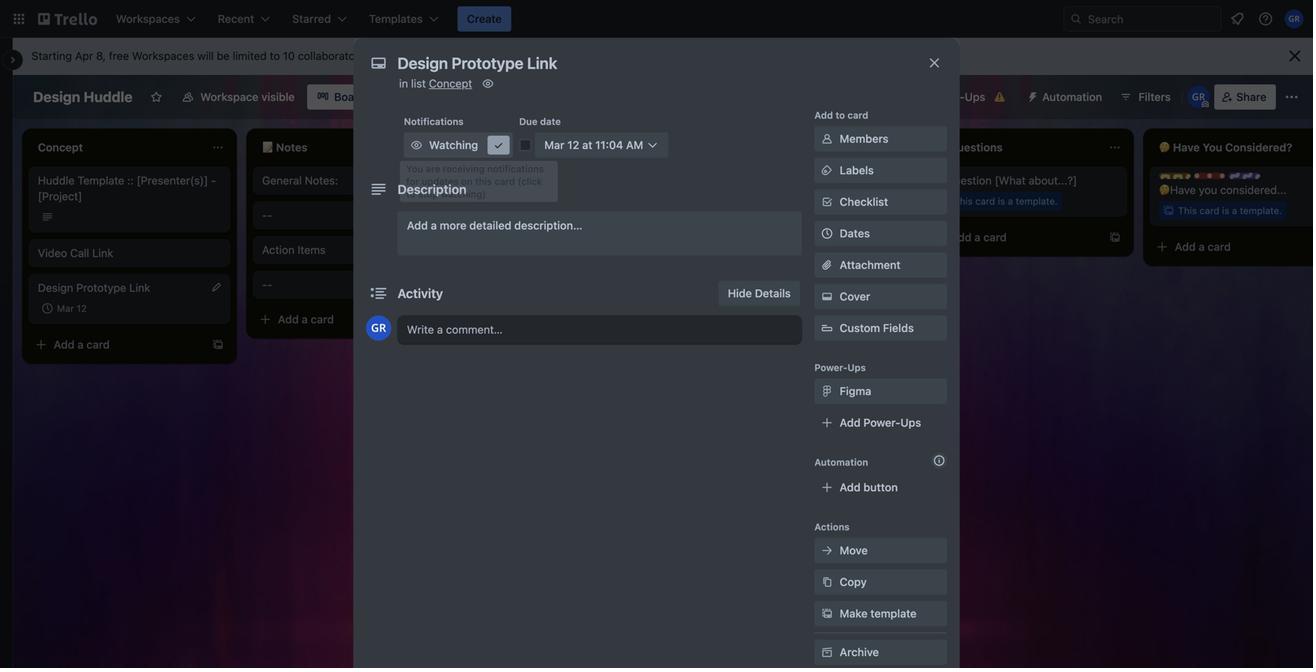 Task type: describe. For each thing, give the bounding box(es) containing it.
add a card button down action items link
[[253, 307, 426, 332]]

0 horizontal spatial template.
[[792, 196, 834, 207]]

action items
[[262, 244, 326, 257]]

video call link
[[38, 247, 113, 260]]

2 -- link from the top
[[262, 277, 445, 293]]

11:04
[[595, 139, 623, 152]]

on
[[461, 176, 473, 187]]

::
[[127, 174, 134, 187]]

sm image for copy
[[819, 575, 835, 591]]

archive
[[840, 646, 879, 659]]

power-ups inside "power-ups" button
[[928, 90, 985, 103]]

[presenter(s)]
[[137, 174, 208, 187]]

sm image for cover
[[819, 289, 835, 305]]

1 horizontal spatial is
[[998, 196, 1005, 207]]

notes:
[[305, 174, 338, 187]]

attachment
[[840, 259, 901, 272]]

make
[[840, 608, 868, 621]]

description
[[398, 182, 467, 197]]

1 -- link from the top
[[262, 208, 445, 223]]

learn more about collaborator limits link
[[371, 49, 555, 62]]

action items link
[[262, 242, 445, 258]]

dates
[[840, 227, 870, 240]]

sm image for automation
[[1020, 84, 1042, 107]]

be
[[217, 49, 230, 62]]

a down 🤔have you considered... link
[[1232, 205, 1237, 216]]

design for design huddle
[[33, 88, 80, 105]]

8,
[[96, 49, 106, 62]]

0 horizontal spatial automation
[[815, 457, 868, 468]]

notifications
[[487, 163, 544, 175]]

detailed
[[469, 219, 511, 232]]

a right detailed
[[526, 231, 532, 244]]

will
[[197, 49, 214, 62]]

color: purple, title: none image
[[1229, 173, 1260, 179]]

add a card down (click at the left top of page
[[502, 231, 558, 244]]

mar for mar 12
[[57, 303, 74, 314]]

make template
[[840, 608, 917, 621]]

design prototype link link
[[38, 280, 221, 296]]

starting apr 8, free workspaces will be limited to 10 collaborators. learn more about collaborator limits
[[32, 49, 555, 62]]

mar 12
[[57, 303, 87, 314]]

concept link
[[429, 77, 472, 90]]

add down stop
[[407, 219, 428, 232]]

checklist button
[[815, 190, 947, 215]]

add a card for the add a card button underneath mar 12
[[54, 338, 110, 351]]

considered...
[[1220, 184, 1287, 197]]

1 vertical spatial more
[[440, 219, 467, 232]]

hide details link
[[718, 281, 800, 306]]

0 horizontal spatial this
[[730, 196, 749, 207]]

archive link
[[815, 640, 947, 666]]

add to card
[[815, 110, 868, 121]]

a down mar 12
[[77, 338, 84, 351]]

general
[[262, 174, 302, 187]]

0 notifications image
[[1228, 9, 1247, 28]]

👍positive [i really liked...]
[[486, 174, 618, 187]]

copy link
[[815, 570, 947, 595]]

(click
[[518, 176, 542, 187]]

add down "figma"
[[840, 417, 861, 430]]

0 horizontal spatial is
[[774, 196, 781, 207]]

Board name text field
[[25, 84, 140, 110]]

figma
[[840, 385, 871, 398]]

link for design prototype link
[[129, 282, 150, 295]]

collaborator
[[464, 49, 525, 62]]

power-ups button
[[896, 84, 1017, 110]]

make template link
[[815, 602, 947, 627]]

hide details
[[728, 287, 791, 300]]

design prototype link
[[38, 282, 150, 295]]

add a card button down 🤔have you considered... link
[[1150, 235, 1313, 260]]

details
[[755, 287, 791, 300]]

a down items
[[302, 313, 308, 326]]

card inside you are receiving notifications for updates on this card (click to stop watching)
[[495, 176, 515, 187]]

create from template… image for general notes:
[[436, 313, 449, 326]]

primary element
[[0, 0, 1313, 38]]

add a more detailed description…
[[407, 219, 582, 232]]

design huddle
[[33, 88, 133, 105]]

to inside you are receiving notifications for updates on this card (click to stop watching)
[[406, 189, 416, 200]]

add down "🤔have" at the top of page
[[1175, 240, 1196, 253]]

general notes:
[[262, 174, 338, 187]]

2 horizontal spatial template.
[[1240, 205, 1282, 216]]

create
[[467, 12, 502, 25]]

2 -- from the top
[[262, 278, 272, 291]]

👍positive [i really liked...] link
[[486, 173, 670, 189]]

huddle inside huddle template :: [presenter(s)] - [project]
[[38, 174, 75, 187]]

concept
[[429, 77, 472, 90]]

you
[[1199, 184, 1217, 197]]

a down stop
[[431, 219, 437, 232]]

sm image for archive
[[819, 645, 835, 661]]

0 vertical spatial greg robinson (gregrobinson96) image
[[1285, 9, 1304, 28]]

Write a comment text field
[[398, 316, 802, 344]]

custom
[[840, 322, 880, 335]]

a down 🙋question on the top of page
[[974, 231, 981, 244]]

due
[[519, 116, 538, 127]]

🤔have you considered...
[[1159, 184, 1287, 197]]

filters button
[[1115, 84, 1176, 110]]

edit card image
[[210, 281, 223, 294]]

add power-ups link
[[815, 411, 947, 436]]

add up members link
[[815, 110, 833, 121]]

1 horizontal spatial this
[[954, 196, 973, 207]]

sm image for make template
[[819, 606, 835, 622]]

sm image for labels
[[819, 163, 835, 178]]

add a more detailed description… link
[[398, 212, 802, 256]]

sure
[[812, 174, 834, 187]]

video call link link
[[38, 246, 221, 261]]

- inside huddle template :: [presenter(s)] - [project]
[[211, 174, 216, 187]]

watching)
[[441, 189, 486, 200]]

10
[[283, 49, 295, 62]]

actions
[[815, 522, 850, 533]]

sm image inside watching button
[[491, 137, 507, 153]]

move link
[[815, 539, 947, 564]]

apr
[[75, 49, 93, 62]]

sm image for move
[[819, 543, 835, 559]]

template
[[871, 608, 917, 621]]

collaborators.
[[298, 49, 368, 62]]

12 for mar 12 at 11:04 am
[[567, 139, 579, 152]]

labels link
[[815, 158, 947, 183]]

add down action items
[[278, 313, 299, 326]]

1 vertical spatial power-ups
[[815, 362, 866, 374]]

Mar 12 checkbox
[[38, 299, 91, 318]]

action
[[262, 244, 295, 257]]

2 horizontal spatial is
[[1222, 205, 1229, 216]]

mar 12 at 11:04 am
[[544, 139, 643, 152]]

0 horizontal spatial more
[[402, 49, 428, 62]]

members
[[840, 132, 889, 145]]

automation button
[[1020, 84, 1112, 110]]

[project]
[[38, 190, 82, 203]]

free
[[109, 49, 129, 62]]

design for design prototype link
[[38, 282, 73, 295]]

👍positive
[[486, 174, 537, 187]]

a down [i'm
[[784, 196, 789, 207]]

receiving
[[443, 163, 485, 175]]

cover link
[[815, 284, 947, 310]]

add inside 'button'
[[840, 481, 861, 494]]

about...]
[[837, 174, 880, 187]]



Task type: vqa. For each thing, say whether or not it's contained in the screenshot.
Ups to the bottom
yes



Task type: locate. For each thing, give the bounding box(es) containing it.
0 vertical spatial automation
[[1042, 90, 1102, 103]]

show menu image
[[1284, 89, 1300, 105]]

mar inside 'button'
[[544, 139, 565, 152]]

a down you
[[1199, 240, 1205, 253]]

create from template… image
[[1109, 231, 1121, 244], [436, 313, 449, 326], [212, 339, 224, 351]]

2 horizontal spatial power-
[[928, 90, 965, 103]]

0 vertical spatial -- link
[[262, 208, 445, 223]]

automation left filters button at the right of the page
[[1042, 90, 1102, 103]]

mar inside checkbox
[[57, 303, 74, 314]]

mar for mar 12 at 11:04 am
[[544, 139, 565, 152]]

0 horizontal spatial huddle
[[38, 174, 75, 187]]

huddle up [project]
[[38, 174, 75, 187]]

link down video call link link
[[129, 282, 150, 295]]

liked...]
[[581, 174, 618, 187]]

mar
[[544, 139, 565, 152], [57, 303, 74, 314]]

1 horizontal spatial to
[[406, 189, 416, 200]]

design inside design prototype link link
[[38, 282, 73, 295]]

design down starting
[[33, 88, 80, 105]]

mar down design prototype link
[[57, 303, 74, 314]]

🙋question [what about...?] link
[[935, 173, 1118, 189]]

1 horizontal spatial ups
[[901, 417, 921, 430]]

date
[[540, 116, 561, 127]]

0 horizontal spatial to
[[270, 49, 280, 62]]

is down 🤔have you considered...
[[1222, 205, 1229, 216]]

add down mar 12 checkbox
[[54, 338, 75, 351]]

design
[[33, 88, 80, 105], [38, 282, 73, 295]]

this down 👎negative at the top
[[730, 196, 749, 207]]

sm image inside watching button
[[409, 137, 424, 153]]

add a card for the add a card button underneath action items link
[[278, 313, 334, 326]]

1 vertical spatial mar
[[57, 303, 74, 314]]

🙋question
[[935, 174, 992, 187]]

automation inside button
[[1042, 90, 1102, 103]]

huddle template :: [presenter(s)] - [project]
[[38, 174, 216, 203]]

1 vertical spatial power-
[[815, 362, 848, 374]]

items
[[298, 244, 326, 257]]

star or unstar board image
[[150, 91, 163, 103]]

2 vertical spatial to
[[406, 189, 416, 200]]

add a card
[[502, 231, 558, 244], [951, 231, 1007, 244], [1175, 240, 1231, 253], [278, 313, 334, 326], [54, 338, 110, 351]]

0 vertical spatial 12
[[567, 139, 579, 152]]

🤔have
[[1159, 184, 1196, 197]]

cover
[[840, 290, 870, 303]]

huddle inside board name text box
[[84, 88, 133, 105]]

power-
[[928, 90, 965, 103], [815, 362, 848, 374], [864, 417, 901, 430]]

this card is a template. down 🙋question [what about...?]
[[954, 196, 1058, 207]]

[i'm
[[770, 174, 790, 187]]

0 vertical spatial power-
[[928, 90, 965, 103]]

mar 12 at 11:04 am button
[[535, 133, 669, 158]]

sm image left mark due date as complete checkbox
[[491, 137, 507, 153]]

add button button
[[815, 475, 947, 501]]

0 horizontal spatial ups
[[848, 362, 866, 374]]

add a card for the add a card button under 🤔have you considered... link
[[1175, 240, 1231, 253]]

1 horizontal spatial huddle
[[84, 88, 133, 105]]

to down the for
[[406, 189, 416, 200]]

🙋question [what about...?]
[[935, 174, 1077, 187]]

in
[[399, 77, 408, 90]]

sm image
[[480, 76, 496, 92], [1020, 84, 1042, 107], [409, 137, 424, 153], [819, 163, 835, 178], [819, 645, 835, 661]]

0 horizontal spatial create from template… image
[[212, 339, 224, 351]]

workspace
[[200, 90, 259, 103]]

search image
[[1070, 13, 1083, 25]]

-- up action at the left top
[[262, 209, 272, 222]]

learn
[[371, 49, 399, 62]]

to
[[270, 49, 280, 62], [836, 110, 845, 121], [406, 189, 416, 200]]

0 horizontal spatial power-ups
[[815, 362, 866, 374]]

updates
[[422, 176, 459, 187]]

limits
[[528, 49, 555, 62]]

this card is a template.
[[730, 196, 834, 207], [954, 196, 1058, 207], [1178, 205, 1282, 216]]

0 horizontal spatial 12
[[77, 303, 87, 314]]

add a card down 🙋question on the top of page
[[951, 231, 1007, 244]]

2 vertical spatial power-
[[864, 417, 901, 430]]

a
[[784, 196, 789, 207], [1008, 196, 1013, 207], [1232, 205, 1237, 216], [431, 219, 437, 232], [526, 231, 532, 244], [974, 231, 981, 244], [1199, 240, 1205, 253], [302, 313, 308, 326], [77, 338, 84, 351]]

12 inside checkbox
[[77, 303, 87, 314]]

1 horizontal spatial greg robinson (gregrobinson96) image
[[1285, 9, 1304, 28]]

you are receiving notifications for updates on this card (click to stop watching)
[[406, 163, 544, 200]]

1 horizontal spatial mar
[[544, 139, 565, 152]]

huddle
[[84, 88, 133, 105], [38, 174, 75, 187]]

sm image inside move "link"
[[819, 543, 835, 559]]

not
[[793, 174, 809, 187]]

add a card button down mar 12
[[28, 332, 202, 358]]

sm image inside cover "link"
[[819, 289, 835, 305]]

1 vertical spatial greg robinson (gregrobinson96) image
[[1187, 86, 1210, 108]]

sm image left archive
[[819, 645, 835, 661]]

mar down date
[[544, 139, 565, 152]]

sm image up you
[[409, 137, 424, 153]]

1 horizontal spatial create from template… image
[[436, 313, 449, 326]]

huddle down 8,
[[84, 88, 133, 105]]

1 horizontal spatial power-
[[864, 417, 901, 430]]

add a card down you
[[1175, 240, 1231, 253]]

0 horizontal spatial this card is a template.
[[730, 196, 834, 207]]

visible
[[261, 90, 295, 103]]

design up mar 12 checkbox
[[38, 282, 73, 295]]

add down 🙋question on the top of page
[[951, 231, 972, 244]]

sm image left make
[[819, 606, 835, 622]]

sm image down 'add to card'
[[819, 131, 835, 147]]

design inside board name text box
[[33, 88, 80, 105]]

12 for mar 12
[[77, 303, 87, 314]]

0 horizontal spatial link
[[92, 247, 113, 260]]

0 vertical spatial --
[[262, 209, 272, 222]]

1 horizontal spatial this card is a template.
[[954, 196, 1058, 207]]

sm image
[[819, 131, 835, 147], [491, 137, 507, 153], [819, 289, 835, 305], [819, 384, 835, 400], [819, 543, 835, 559], [819, 575, 835, 591], [819, 606, 835, 622]]

is down 🙋question [what about...?]
[[998, 196, 1005, 207]]

link right call
[[92, 247, 113, 260]]

description…
[[514, 219, 582, 232]]

power- inside button
[[928, 90, 965, 103]]

0 vertical spatial create from template… image
[[1109, 231, 1121, 244]]

more down 'watching)'
[[440, 219, 467, 232]]

am
[[626, 139, 643, 152]]

sm image left "copy"
[[819, 575, 835, 591]]

attachment button
[[815, 253, 947, 278]]

power- down "figma"
[[864, 417, 901, 430]]

limited
[[233, 49, 267, 62]]

add a card down items
[[278, 313, 334, 326]]

create from template… image for 🙋question [what about...?]
[[1109, 231, 1121, 244]]

0 vertical spatial huddle
[[84, 88, 133, 105]]

copy
[[840, 576, 867, 589]]

color: yellow, title: none image
[[1159, 173, 1191, 179]]

1 vertical spatial create from template… image
[[436, 313, 449, 326]]

more up list
[[402, 49, 428, 62]]

more
[[402, 49, 428, 62], [440, 219, 467, 232]]

greg robinson (gregrobinson96) image
[[1285, 9, 1304, 28], [1187, 86, 1210, 108]]

template. down 👎negative [i'm not sure about...] link
[[792, 196, 834, 207]]

1 horizontal spatial template.
[[1016, 196, 1058, 207]]

this
[[475, 176, 492, 187]]

automation up add button
[[815, 457, 868, 468]]

1 horizontal spatial link
[[129, 282, 150, 295]]

1 vertical spatial ups
[[848, 362, 866, 374]]

template. down 'considered...' on the top of page
[[1240, 205, 1282, 216]]

sm image inside automation button
[[1020, 84, 1042, 107]]

12
[[567, 139, 579, 152], [77, 303, 87, 314]]

add a card down mar 12
[[54, 338, 110, 351]]

workspaces
[[132, 49, 194, 62]]

workspace visible
[[200, 90, 295, 103]]

for
[[406, 176, 419, 187]]

0 vertical spatial to
[[270, 49, 280, 62]]

1 vertical spatial 12
[[77, 303, 87, 314]]

add left button
[[840, 481, 861, 494]]

greg robinson (gregrobinson96) image right the filters
[[1187, 86, 1210, 108]]

fields
[[883, 322, 914, 335]]

template. down 🙋question [what about...?] 'link'
[[1016, 196, 1058, 207]]

starting
[[32, 49, 72, 62]]

None text field
[[390, 49, 911, 77]]

checklist
[[840, 195, 888, 208]]

general notes: link
[[262, 173, 445, 189]]

huddle template :: [presenter(s)] - [project] link
[[38, 173, 221, 205]]

0 vertical spatial more
[[402, 49, 428, 62]]

0 vertical spatial ups
[[965, 90, 985, 103]]

1 vertical spatial --
[[262, 278, 272, 291]]

add down 👍positive
[[502, 231, 523, 244]]

board
[[334, 90, 365, 103]]

to up members
[[836, 110, 845, 121]]

1 vertical spatial -- link
[[262, 277, 445, 293]]

--
[[262, 209, 272, 222], [262, 278, 272, 291]]

sm image down collaborator
[[480, 76, 496, 92]]

sm image inside the labels link
[[819, 163, 835, 178]]

12 down design prototype link
[[77, 303, 87, 314]]

template
[[78, 174, 124, 187]]

sm image left "figma"
[[819, 384, 835, 400]]

1 vertical spatial to
[[836, 110, 845, 121]]

2 horizontal spatial to
[[836, 110, 845, 121]]

add a card button
[[477, 225, 651, 250], [925, 225, 1099, 250], [1150, 235, 1313, 260], [253, 307, 426, 332], [28, 332, 202, 358]]

add
[[815, 110, 833, 121], [407, 219, 428, 232], [502, 231, 523, 244], [951, 231, 972, 244], [1175, 240, 1196, 253], [278, 313, 299, 326], [54, 338, 75, 351], [840, 417, 861, 430], [840, 481, 861, 494]]

color: red, title: none image
[[1194, 173, 1226, 179]]

1 -- from the top
[[262, 209, 272, 222]]

about
[[431, 49, 461, 62]]

sm image right not
[[819, 163, 835, 178]]

this down 🙋question on the top of page
[[954, 196, 973, 207]]

call
[[70, 247, 89, 260]]

sm image inside make template link
[[819, 606, 835, 622]]

Search field
[[1083, 7, 1221, 31]]

1 horizontal spatial power-ups
[[928, 90, 985, 103]]

workspace visible button
[[172, 84, 304, 110]]

2 vertical spatial ups
[[901, 417, 921, 430]]

add a card for the add a card button underneath [what
[[951, 231, 1007, 244]]

1 vertical spatial link
[[129, 282, 150, 295]]

0 vertical spatial power-ups
[[928, 90, 985, 103]]

really
[[550, 174, 578, 187]]

power- up "figma"
[[815, 362, 848, 374]]

add a card button down really on the top left of the page
[[477, 225, 651, 250]]

is down [i'm
[[774, 196, 781, 207]]

this card is a template. down 🤔have you considered... link
[[1178, 205, 1282, 216]]

you
[[406, 163, 423, 175]]

1 horizontal spatial more
[[440, 219, 467, 232]]

12 left at
[[567, 139, 579, 152]]

sm image down 'actions'
[[819, 543, 835, 559]]

watching button
[[404, 133, 513, 158]]

custom fields button
[[815, 321, 947, 336]]

2 horizontal spatial create from template… image
[[1109, 231, 1121, 244]]

ups inside button
[[965, 90, 985, 103]]

0 horizontal spatial power-
[[815, 362, 848, 374]]

-- link up action items link
[[262, 208, 445, 223]]

at
[[582, 139, 592, 152]]

to left 10
[[270, 49, 280, 62]]

0 horizontal spatial greg robinson (gregrobinson96) image
[[1187, 86, 1210, 108]]

add button
[[840, 481, 898, 494]]

🤔have you considered... link
[[1159, 182, 1313, 198]]

-- down action at the left top
[[262, 278, 272, 291]]

0 vertical spatial link
[[92, 247, 113, 260]]

sm image inside members link
[[819, 131, 835, 147]]

power- up members link
[[928, 90, 965, 103]]

2 vertical spatial create from template… image
[[212, 339, 224, 351]]

1 vertical spatial design
[[38, 282, 73, 295]]

1 horizontal spatial automation
[[1042, 90, 1102, 103]]

greg robinson (gregrobinson96) image right open information menu icon
[[1285, 9, 1304, 28]]

power-ups
[[928, 90, 985, 103], [815, 362, 866, 374]]

about...?]
[[1029, 174, 1077, 187]]

1 horizontal spatial 12
[[567, 139, 579, 152]]

open information menu image
[[1258, 11, 1274, 27]]

0 vertical spatial mar
[[544, 139, 565, 152]]

sm image for members
[[819, 131, 835, 147]]

1 vertical spatial automation
[[815, 457, 868, 468]]

share button
[[1214, 84, 1276, 110]]

sm image left cover
[[819, 289, 835, 305]]

2 horizontal spatial this card is a template.
[[1178, 205, 1282, 216]]

greg robinson (gregrobinson96) image
[[366, 316, 391, 341]]

sm image right "power-ups" button
[[1020, 84, 1042, 107]]

watching
[[429, 139, 478, 152]]

link
[[92, 247, 113, 260], [129, 282, 150, 295]]

sm image inside archive link
[[819, 645, 835, 661]]

Mark due date as complete checkbox
[[519, 139, 532, 152]]

2 horizontal spatial this
[[1178, 205, 1197, 216]]

link for video call link
[[92, 247, 113, 260]]

2 horizontal spatial ups
[[965, 90, 985, 103]]

hide
[[728, 287, 752, 300]]

a down [what
[[1008, 196, 1013, 207]]

sm image for figma
[[819, 384, 835, 400]]

this card is a template. down [i'm
[[730, 196, 834, 207]]

sm image inside the copy link
[[819, 575, 835, 591]]

12 inside 'button'
[[567, 139, 579, 152]]

👎negative [i'm not sure about...] link
[[711, 173, 894, 189]]

0 vertical spatial design
[[33, 88, 80, 105]]

sm image for watching
[[409, 137, 424, 153]]

dates button
[[815, 221, 947, 246]]

this down "🤔have" at the top of page
[[1178, 205, 1197, 216]]

-- link down action items link
[[262, 277, 445, 293]]

1 vertical spatial huddle
[[38, 174, 75, 187]]

add a card button down [what
[[925, 225, 1099, 250]]

0 horizontal spatial mar
[[57, 303, 74, 314]]

video
[[38, 247, 67, 260]]



